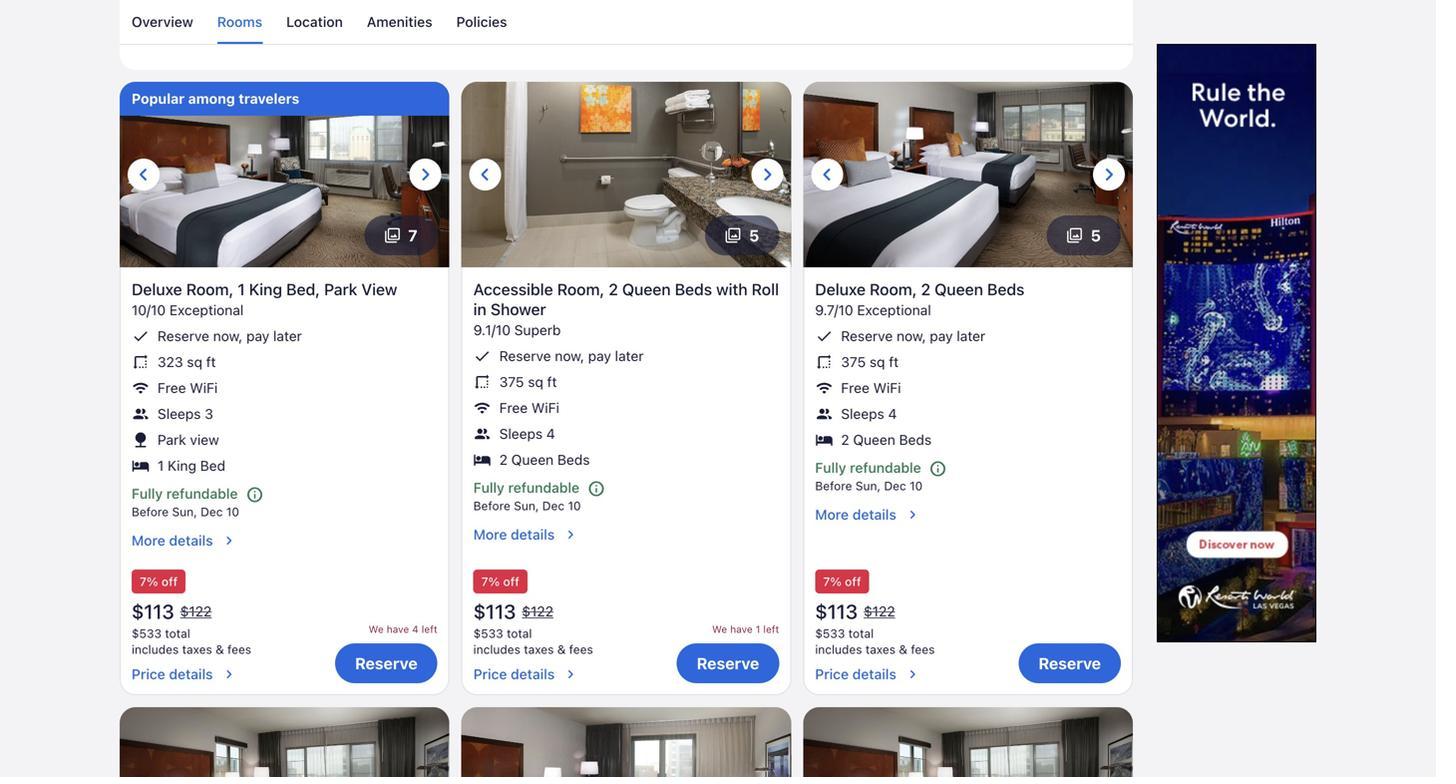 Task type: describe. For each thing, give the bounding box(es) containing it.
show all 5 images for deluxe room, 2 queen beds image
[[1067, 227, 1083, 243]]

taxes for price details button for accessible room, 2 queen beds with roll in shower
[[524, 643, 554, 657]]

4 for deluxe
[[888, 405, 897, 422]]

$134 inside the nightly rate for the lowest priced room matching your search is within our typical $110-$134 range for this property (excluding taxes and fees).
[[175, 9, 204, 23]]

later for view
[[273, 328, 302, 344]]

more for accessible room, 2 queen beds with roll in shower
[[474, 526, 507, 543]]

we for we have 4 left
[[369, 624, 384, 635]]

view
[[190, 431, 219, 448]]

travelers
[[239, 90, 300, 107]]

popular among travelers
[[132, 90, 300, 107]]

bed
[[200, 457, 226, 474]]

overview
[[132, 13, 193, 30]]

$113 for deluxe room, 2 queen beds
[[815, 600, 858, 623]]

queen inside deluxe room, 2 queen beds 9.7/10 exceptional
[[935, 280, 984, 299]]

fees).
[[457, 9, 489, 23]]

reserve now, pay later list item for park
[[132, 327, 438, 345]]

1 king bed list item
[[132, 457, 438, 475]]

designer toiletries, hair dryer, towels, soap image
[[462, 82, 791, 267]]

fully refundable button for deluxe room, 1 king bed, park view
[[132, 485, 272, 504]]

fully for deluxe room, 2 queen beds
[[815, 459, 846, 476]]

more details for accessible room, 2 queen beds with roll in shower
[[474, 526, 555, 543]]

refundable for deluxe room, 1 king bed, park view
[[166, 485, 238, 502]]

bed,
[[286, 280, 320, 299]]

1 7% from the left
[[140, 575, 158, 589]]

free wifi for deluxe room, 1 king bed, park view
[[158, 379, 218, 396]]

$122 button for accessible room, 2 queen beds with roll in shower
[[520, 603, 556, 621]]

off for deluxe room, 2 queen beds
[[845, 575, 861, 589]]

fully refundable for accessible room, 2 queen beds with roll in shower
[[474, 479, 580, 496]]

fees for deluxe room, 2 queen beds
[[911, 643, 935, 657]]

1 price details from the left
[[132, 666, 213, 682]]

shower
[[491, 300, 546, 319]]

3 show previous image image from the left
[[815, 162, 839, 186]]

more details for deluxe room, 2 queen beds
[[815, 506, 897, 523]]

show next image image for deluxe room, 2 queen beds
[[1097, 162, 1121, 186]]

show next image image for deluxe room, 1 king bed, park view
[[414, 162, 438, 186]]

reserve button for we have 4 left
[[335, 644, 438, 683]]

1 $122 button from the left
[[178, 603, 214, 621]]

park view list item
[[132, 431, 438, 449]]

left for we have 4 left
[[422, 624, 438, 635]]

sleeps 3 list item
[[132, 405, 438, 423]]

price details button for deluxe room, 2 queen beds
[[815, 658, 935, 683]]

our
[[562, 0, 581, 7]]

accessible room, 2 queen beds with roll in shower 9.1/10 superb
[[474, 280, 779, 338]]

rooms
[[217, 13, 262, 30]]

priced
[[316, 0, 352, 7]]

2 inside deluxe room, 2 queen beds 9.7/10 exceptional
[[921, 280, 931, 299]]

1 total from the left
[[165, 627, 190, 641]]

deluxe room, 2 queen beds 9.7/10 exceptional
[[815, 280, 1025, 318]]

park inside deluxe room, 1 king bed, park view 10/10 exceptional
[[324, 280, 357, 299]]

more for deluxe room, 2 queen beds
[[815, 506, 849, 523]]

1 horizontal spatial $134
[[979, 31, 1008, 45]]

sleeps 4 for deluxe
[[841, 405, 897, 422]]

medium image inside price details button
[[563, 666, 579, 682]]

10/10
[[132, 302, 166, 318]]

1 includes from the left
[[132, 643, 179, 657]]

king inside list item
[[168, 457, 196, 474]]

375 sq ft for accessible
[[499, 373, 557, 390]]

overview link
[[132, 0, 193, 44]]

1 off from the left
[[161, 575, 178, 589]]

range
[[207, 9, 239, 23]]

sleeps 3
[[158, 405, 213, 422]]

ft for deluxe room, 1 king bed, park view
[[206, 353, 216, 370]]

pay for with
[[588, 347, 611, 364]]

nightly
[[168, 0, 207, 7]]

7% off for deluxe room, 2 queen beds
[[823, 575, 861, 589]]

room, inside deluxe room, 2 queen beds 9.7/10 exceptional
[[870, 280, 917, 299]]

1 vertical spatial for
[[243, 9, 259, 23]]

taxes for price details button related to deluxe room, 2 queen beds
[[866, 643, 896, 657]]

5 for accessible room, 2 queen beds with roll in shower
[[749, 226, 760, 245]]

sleeps 4 list item for roll
[[474, 425, 779, 443]]

refundable for accessible room, 2 queen beds with roll in shower
[[508, 479, 580, 496]]

property
[[286, 9, 334, 23]]

sleeps for deluxe room, 1 king bed, park view
[[158, 405, 201, 422]]

before for accessible room, 2 queen beds with roll in shower
[[474, 499, 511, 513]]

2 queen beds for deluxe
[[841, 431, 932, 448]]

medium image for shower
[[563, 527, 579, 543]]

$110
[[745, 31, 771, 45]]

deluxe for deluxe room, 1 king bed, park view
[[132, 280, 182, 299]]

2 inside accessible room, 2 queen beds with roll in shower 9.1/10 superb
[[609, 280, 618, 299]]

have for 4
[[387, 624, 409, 635]]

show all 5 images for accessible room, 2 queen beds with roll in shower image
[[725, 227, 741, 243]]

price for accessible room, 2 queen beds with roll in shower
[[474, 666, 507, 682]]

ft for accessible room, 2 queen beds with roll in shower
[[547, 373, 557, 390]]

more details button for 9.7/10
[[815, 506, 1121, 524]]

list containing overview
[[120, 0, 1133, 44]]

park view
[[158, 431, 219, 448]]

(excluding
[[338, 9, 396, 23]]

0 vertical spatial for
[[236, 0, 251, 7]]

now, for deluxe room, 1 king bed, park view
[[213, 328, 243, 344]]

before for deluxe room, 2 queen beds
[[815, 479, 852, 493]]

price for deluxe room, 2 queen beds
[[815, 666, 849, 682]]

and
[[433, 9, 454, 23]]

rooms link
[[217, 0, 262, 44]]

$533 for accessible room, 2 queen beds with roll in shower
[[474, 627, 503, 641]]

1 & from the left
[[216, 643, 224, 657]]

rate
[[210, 0, 232, 7]]

2 vertical spatial 4
[[412, 624, 419, 635]]

roll
[[752, 280, 779, 299]]

location
[[286, 13, 343, 30]]

queen inside accessible room, 2 queen beds with roll in shower 9.1/10 superb
[[622, 280, 671, 299]]

off for accessible room, 2 queen beds with roll in shower
[[503, 575, 520, 589]]

show next image image for accessible room, 2 queen beds with roll in shower
[[756, 162, 779, 186]]

more for deluxe room, 1 king bed, park view
[[132, 532, 165, 549]]

total for deluxe room, 2 queen beds
[[849, 627, 874, 641]]

includes for deluxe room, 2 queen beds
[[815, 643, 862, 657]]

& for deluxe room, 2 queen beds
[[899, 643, 908, 657]]

sq for accessible room, 2 queen beds with roll in shower
[[528, 373, 544, 390]]

king inside deluxe room, 1 king bed, park view 10/10 exceptional
[[249, 280, 282, 299]]

375 sq ft list item for exceptional
[[815, 353, 1121, 371]]

taxes for 1st price details button from left
[[182, 643, 212, 657]]

fully refundable button for deluxe room, 2 queen beds
[[815, 459, 955, 478]]

reserve button for we have 1 left
[[677, 644, 779, 683]]

$533 for deluxe room, 2 queen beds
[[815, 627, 845, 641]]

pay for park
[[246, 328, 270, 344]]

among
[[188, 90, 235, 107]]

7% for deluxe room, 2 queen beds
[[823, 575, 842, 589]]

price details for deluxe room, 2 queen beds
[[815, 666, 897, 682]]

323 sq ft
[[158, 353, 216, 370]]

1 king bed
[[158, 457, 226, 474]]

reserve now, pay later for deluxe room, 1 king bed, park view
[[158, 328, 302, 344]]

sleeps 4 list item for exceptional
[[815, 405, 1121, 423]]

1 inside list item
[[158, 457, 164, 474]]

your
[[443, 0, 468, 7]]

$110-
[[144, 9, 175, 23]]

1 $533 from the left
[[132, 627, 162, 641]]

fully refundable for deluxe room, 1 king bed, park view
[[132, 485, 238, 502]]

dec for deluxe room, 1 king bed, park view
[[201, 505, 223, 519]]

accessible
[[474, 280, 553, 299]]

sleeps for deluxe room, 2 queen beds
[[841, 405, 885, 422]]

$122 for accessible room, 2 queen beds with roll in shower
[[522, 603, 554, 620]]



Task type: vqa. For each thing, say whether or not it's contained in the screenshot.
the rightmost the "total"
yes



Task type: locate. For each thing, give the bounding box(es) containing it.
reserve now, pay later for deluxe room, 2 queen beds
[[841, 328, 986, 344]]

3 price details from the left
[[815, 666, 897, 682]]

search
[[471, 0, 509, 7]]

0 horizontal spatial $113 $122 $533 total includes taxes & fees
[[132, 600, 251, 657]]

1 horizontal spatial free wifi list item
[[474, 399, 779, 417]]

2 5 from the left
[[1091, 226, 1101, 245]]

left
[[422, 624, 438, 635], [764, 624, 779, 635]]

1 vertical spatial 2 queen beds list item
[[474, 451, 779, 469]]

0 horizontal spatial $134
[[175, 9, 204, 23]]

2 horizontal spatial later
[[957, 328, 986, 344]]

375 down the 9.1/10
[[499, 373, 524, 390]]

1
[[238, 280, 245, 299], [158, 457, 164, 474], [756, 624, 761, 635]]

2 left from the left
[[764, 624, 779, 635]]

1 horizontal spatial king
[[249, 280, 282, 299]]

1 for deluxe
[[238, 280, 245, 299]]

3 $122 from the left
[[864, 603, 895, 620]]

before sun, dec 10 for deluxe room, 2 queen beds
[[815, 479, 923, 493]]

free wifi down superb
[[499, 399, 560, 416]]

3 reserve button from the left
[[1019, 644, 1121, 683]]

0 vertical spatial 1
[[238, 280, 245, 299]]

1 horizontal spatial more
[[474, 526, 507, 543]]

375
[[841, 353, 866, 370], [499, 373, 524, 390]]

2 horizontal spatial $122 button
[[862, 603, 897, 621]]

0 horizontal spatial free
[[158, 379, 186, 396]]

0 horizontal spatial deluxe
[[132, 280, 182, 299]]

1 horizontal spatial exceptional
[[857, 302, 931, 318]]

1 $113 from the left
[[132, 600, 174, 623]]

room, inside accessible room, 2 queen beds with roll in shower 9.1/10 superb
[[557, 280, 605, 299]]

0 horizontal spatial 2 queen beds
[[499, 451, 590, 468]]

1 horizontal spatial park
[[324, 280, 357, 299]]

medium image for exceptional
[[221, 533, 237, 549]]

2 horizontal spatial ft
[[889, 353, 899, 370]]

show all 7 images for deluxe room, 1 king bed, park view image
[[384, 227, 400, 243]]

0 horizontal spatial fully refundable
[[132, 485, 238, 502]]

$113 for accessible room, 2 queen beds with roll in shower
[[474, 600, 516, 623]]

park
[[324, 280, 357, 299], [158, 431, 186, 448]]

price details button for accessible room, 2 queen beds with roll in shower
[[474, 658, 593, 683]]

exceptional inside deluxe room, 2 queen beds 9.7/10 exceptional
[[857, 302, 931, 318]]

later up 323 sq ft list item
[[273, 328, 302, 344]]

this
[[262, 9, 282, 23]]

reserve now, pay later list item up 323 sq ft list item
[[132, 327, 438, 345]]

1 horizontal spatial deluxe
[[815, 280, 866, 299]]

room, for exceptional
[[186, 280, 234, 299]]

323
[[158, 353, 183, 370]]

typical
[[584, 0, 621, 7]]

deluxe up "9.7/10"
[[815, 280, 866, 299]]

details
[[853, 506, 897, 523], [511, 526, 555, 543], [169, 532, 213, 549], [169, 666, 213, 682], [511, 666, 555, 682], [853, 666, 897, 682]]

1 horizontal spatial before sun, dec 10
[[474, 499, 581, 513]]

policies
[[456, 13, 507, 30]]

375 sq ft list item
[[815, 353, 1121, 371], [474, 373, 779, 391]]

show previous image image for 10/10
[[132, 162, 156, 186]]

price details
[[132, 666, 213, 682], [474, 666, 555, 682], [815, 666, 897, 682]]

3 includes from the left
[[815, 643, 862, 657]]

sleeps 4
[[841, 405, 897, 422], [499, 425, 555, 442]]

1 horizontal spatial 375
[[841, 353, 866, 370]]

2 horizontal spatial off
[[845, 575, 861, 589]]

now,
[[213, 328, 243, 344], [897, 328, 926, 344], [555, 347, 585, 364]]

1 horizontal spatial 2 queen beds list item
[[815, 431, 1121, 449]]

375 down "9.7/10"
[[841, 353, 866, 370]]

0 horizontal spatial sleeps 4
[[499, 425, 555, 442]]

have for 1
[[730, 624, 753, 635]]

2 horizontal spatial room,
[[870, 280, 917, 299]]

2 price details from the left
[[474, 666, 555, 682]]

1 show next image image from the left
[[414, 162, 438, 186]]

later for roll
[[615, 347, 644, 364]]

1 7% off from the left
[[140, 575, 178, 589]]

2
[[609, 280, 618, 299], [921, 280, 931, 299], [841, 431, 850, 448], [499, 451, 508, 468]]

sq
[[187, 353, 202, 370], [870, 353, 885, 370], [528, 373, 544, 390]]

before sun, dec 10 for deluxe room, 1 king bed, park view
[[132, 505, 239, 519]]

taxes
[[399, 9, 429, 23], [182, 643, 212, 657], [524, 643, 554, 657], [866, 643, 896, 657]]

free wifi down "9.7/10"
[[841, 379, 901, 396]]

10 for deluxe room, 2 queen beds
[[910, 479, 923, 493]]

deluxe room, 1 king bed, park view 10/10 exceptional
[[132, 280, 397, 318]]

2 fees from the left
[[569, 643, 593, 657]]

ft right 323 at the left top of page
[[206, 353, 216, 370]]

2 horizontal spatial more details button
[[815, 506, 1121, 524]]

medium image
[[905, 507, 921, 523], [221, 666, 237, 682], [905, 666, 921, 682]]

reserve now, pay later down superb
[[499, 347, 644, 364]]

5 right "show all 5 images for deluxe room, 2 queen beds"
[[1091, 226, 1101, 245]]

free wifi list item
[[132, 379, 438, 397], [815, 379, 1121, 397], [474, 399, 779, 417]]

view
[[361, 280, 397, 299]]

free down 323 at the left top of page
[[158, 379, 186, 396]]

beds
[[675, 280, 712, 299], [988, 280, 1025, 299], [899, 431, 932, 448], [558, 451, 590, 468]]

0 horizontal spatial reserve button
[[335, 644, 438, 683]]

free for accessible room, 2 queen beds with roll in shower
[[499, 399, 528, 416]]

list for deluxe room, 1 king bed, park view
[[132, 327, 438, 475]]

wifi down deluxe room, 2 queen beds 9.7/10 exceptional
[[874, 379, 901, 396]]

0 vertical spatial 2 queen beds list item
[[815, 431, 1121, 449]]

2 horizontal spatial fully refundable
[[815, 459, 922, 476]]

2 price details button from the left
[[474, 658, 593, 683]]

5 button for deluxe room, 2 queen beds
[[1047, 215, 1121, 255]]

fees for accessible room, 2 queen beds with roll in shower
[[569, 643, 593, 657]]

3 7% off from the left
[[823, 575, 861, 589]]

now, for accessible room, 2 queen beds with roll in shower
[[555, 347, 585, 364]]

1 left from the left
[[422, 624, 438, 635]]

2 $122 button from the left
[[520, 603, 556, 621]]

0 horizontal spatial free wifi
[[158, 379, 218, 396]]

2 show previous image image from the left
[[474, 162, 497, 186]]

list for deluxe room, 2 queen beds
[[815, 327, 1121, 449]]

fully refundable
[[815, 459, 922, 476], [474, 479, 580, 496], [132, 485, 238, 502]]

sq for deluxe room, 2 queen beds
[[870, 353, 885, 370]]

2 exceptional from the left
[[857, 302, 931, 318]]

more details for deluxe room, 1 king bed, park view
[[132, 532, 213, 549]]

1 horizontal spatial pay
[[588, 347, 611, 364]]

10 for accessible room, 2 queen beds with roll in shower
[[568, 499, 581, 513]]

1 vertical spatial sleeps 4
[[499, 425, 555, 442]]

10 for deluxe room, 1 king bed, park view
[[226, 505, 239, 519]]

before sun, dec 10 for accessible room, 2 queen beds with roll in shower
[[474, 499, 581, 513]]

0 horizontal spatial &
[[216, 643, 224, 657]]

&
[[216, 643, 224, 657], [557, 643, 566, 657], [899, 643, 908, 657]]

deluxe inside deluxe room, 1 king bed, park view 10/10 exceptional
[[132, 280, 182, 299]]

2 have from the left
[[730, 624, 753, 635]]

2 horizontal spatial $122
[[864, 603, 895, 620]]

1 exceptional from the left
[[170, 302, 244, 318]]

free wifi list item for 9.7/10
[[815, 379, 1121, 397]]

more details button for park
[[132, 532, 438, 550]]

5 button for accessible room, 2 queen beds with roll in shower
[[705, 215, 779, 255]]

exceptional inside deluxe room, 1 king bed, park view 10/10 exceptional
[[170, 302, 244, 318]]

now, down superb
[[555, 347, 585, 364]]

1 reserve button from the left
[[335, 644, 438, 683]]

queen
[[622, 280, 671, 299], [935, 280, 984, 299], [853, 431, 896, 448], [512, 451, 554, 468]]

0 horizontal spatial 375 sq ft list item
[[474, 373, 779, 391]]

free down "9.7/10"
[[841, 379, 870, 396]]

price
[[132, 666, 165, 682], [474, 666, 507, 682], [815, 666, 849, 682]]

3 room, from the left
[[870, 280, 917, 299]]

reserve now, pay later list item down deluxe room, 2 queen beds 9.7/10 exceptional
[[815, 327, 1121, 345]]

1 vertical spatial 2 queen beds
[[499, 451, 590, 468]]

the
[[255, 0, 273, 7]]

0 horizontal spatial $113
[[132, 600, 174, 623]]

2 horizontal spatial free wifi
[[841, 379, 901, 396]]

dec
[[884, 479, 907, 493], [542, 499, 565, 513], [201, 505, 223, 519]]

king down park view
[[168, 457, 196, 474]]

now, up "323 sq ft"
[[213, 328, 243, 344]]

0 horizontal spatial sq
[[187, 353, 202, 370]]

0 horizontal spatial 2 queen beds list item
[[474, 451, 779, 469]]

1 price details button from the left
[[132, 658, 251, 683]]

park inside list item
[[158, 431, 186, 448]]

1 we from the left
[[369, 624, 384, 635]]

7% off for accessible room, 2 queen beds with roll in shower
[[482, 575, 520, 589]]

3 price from the left
[[815, 666, 849, 682]]

sun, for deluxe room, 2 queen beds
[[856, 479, 881, 493]]

1 vertical spatial 4
[[547, 425, 555, 442]]

3 off from the left
[[845, 575, 861, 589]]

2 we from the left
[[712, 624, 727, 635]]

0 vertical spatial sleeps 4 list item
[[815, 405, 1121, 423]]

1 horizontal spatial have
[[730, 624, 753, 635]]

375 sq ft list item for roll
[[474, 373, 779, 391]]

0 horizontal spatial includes
[[132, 643, 179, 657]]

0 horizontal spatial fully
[[132, 485, 163, 502]]

1 horizontal spatial reserve now, pay later list item
[[474, 347, 779, 365]]

room, for shower
[[557, 280, 605, 299]]

later down accessible room, 2 queen beds with roll in shower 9.1/10 superb on the top
[[615, 347, 644, 364]]

1 horizontal spatial more details button
[[474, 526, 779, 544]]

2 deluxe from the left
[[815, 280, 866, 299]]

fully for accessible room, 2 queen beds with roll in shower
[[474, 479, 505, 496]]

3 fees from the left
[[911, 643, 935, 657]]

2 reserve button from the left
[[677, 644, 779, 683]]

0 vertical spatial 4
[[888, 405, 897, 422]]

with
[[716, 280, 748, 299]]

king
[[249, 280, 282, 299], [168, 457, 196, 474]]

2 off from the left
[[503, 575, 520, 589]]

wifi for deluxe room, 2 queen beds
[[874, 379, 901, 396]]

deluxe inside deluxe room, 2 queen beds 9.7/10 exceptional
[[815, 280, 866, 299]]

fully for deluxe room, 1 king bed, park view
[[132, 485, 163, 502]]

9.7/10
[[815, 302, 854, 318]]

sq right 323 at the left top of page
[[187, 353, 202, 370]]

1 horizontal spatial free
[[499, 399, 528, 416]]

superb
[[515, 322, 561, 338]]

5 right show all 5 images for accessible room, 2 queen beds with roll in shower
[[749, 226, 760, 245]]

1 horizontal spatial fully
[[474, 479, 505, 496]]

free wifi for accessible room, 2 queen beds with roll in shower
[[499, 399, 560, 416]]

wifi down superb
[[532, 399, 560, 416]]

2 horizontal spatial fees
[[911, 643, 935, 657]]

beds inside deluxe room, 2 queen beds 9.7/10 exceptional
[[988, 280, 1025, 299]]

2 includes from the left
[[474, 643, 521, 657]]

show next image image
[[414, 162, 438, 186], [756, 162, 779, 186], [1097, 162, 1121, 186]]

2 horizontal spatial free
[[841, 379, 870, 396]]

1 horizontal spatial $113
[[474, 600, 516, 623]]

for up rooms
[[236, 0, 251, 7]]

2 horizontal spatial reserve now, pay later list item
[[815, 327, 1121, 345]]

within
[[525, 0, 559, 7]]

ft for deluxe room, 2 queen beds
[[889, 353, 899, 370]]

reserve now, pay later list item down accessible room, 2 queen beds with roll in shower 9.1/10 superb on the top
[[474, 347, 779, 365]]

2 horizontal spatial 7%
[[823, 575, 842, 589]]

medium image
[[563, 527, 579, 543], [221, 533, 237, 549], [563, 666, 579, 682]]

now, down deluxe room, 2 queen beds 9.7/10 exceptional
[[897, 328, 926, 344]]

1 vertical spatial 1
[[158, 457, 164, 474]]

2 total from the left
[[507, 627, 532, 641]]

fully refundable button for accessible room, 2 queen beds with roll in shower
[[474, 479, 614, 498]]

2 horizontal spatial before sun, dec 10
[[815, 479, 923, 493]]

0 horizontal spatial reserve now, pay later
[[158, 328, 302, 344]]

1 5 button from the left
[[705, 215, 779, 255]]

we have 4 left
[[369, 624, 438, 635]]

0 horizontal spatial pay
[[246, 328, 270, 344]]

1 horizontal spatial room,
[[557, 280, 605, 299]]

off
[[161, 575, 178, 589], [503, 575, 520, 589], [845, 575, 861, 589]]

now, for deluxe room, 2 queen beds
[[897, 328, 926, 344]]

amenities link
[[367, 0, 433, 44]]

amenities
[[367, 13, 433, 30]]

sleeps for accessible room, 2 queen beds with roll in shower
[[499, 425, 543, 442]]

we for we have 1 left
[[712, 624, 727, 635]]

2 $533 from the left
[[474, 627, 503, 641]]

ft down superb
[[547, 373, 557, 390]]

1 5 from the left
[[749, 226, 760, 245]]

beds inside accessible room, 2 queen beds with roll in shower 9.1/10 superb
[[675, 280, 712, 299]]

375 sq ft list item down accessible room, 2 queen beds with roll in shower 9.1/10 superb on the top
[[474, 373, 779, 391]]

1 horizontal spatial fully refundable button
[[474, 479, 614, 498]]

1 $113 $122 $533 total includes taxes & fees from the left
[[132, 600, 251, 657]]

reserve now, pay later list item for with
[[474, 347, 779, 365]]

3
[[205, 405, 213, 422]]

2 horizontal spatial more
[[815, 506, 849, 523]]

2 horizontal spatial pay
[[930, 328, 953, 344]]

free for deluxe room, 1 king bed, park view
[[158, 379, 186, 396]]

1 vertical spatial park
[[158, 431, 186, 448]]

0 horizontal spatial 4
[[412, 624, 419, 635]]

deluxe for deluxe room, 2 queen beds
[[815, 280, 866, 299]]

we have 1 left
[[712, 624, 779, 635]]

policies link
[[456, 0, 507, 44]]

5
[[749, 226, 760, 245], [1091, 226, 1101, 245]]

pay down accessible room, 2 queen beds with roll in shower 9.1/10 superb on the top
[[588, 347, 611, 364]]

375 sq ft list item down deluxe room, 2 queen beds 9.7/10 exceptional
[[815, 353, 1121, 371]]

reserve now, pay later
[[158, 328, 302, 344], [841, 328, 986, 344], [499, 347, 644, 364]]

show previous image image for in
[[474, 162, 497, 186]]

2 queen beds list item
[[815, 431, 1121, 449], [474, 451, 779, 469]]

ft down deluxe room, 2 queen beds 9.7/10 exceptional
[[889, 353, 899, 370]]

more details button
[[815, 506, 1121, 524], [474, 526, 779, 544], [132, 532, 438, 550]]

3 7% from the left
[[823, 575, 842, 589]]

3 $113 from the left
[[815, 600, 858, 623]]

the nightly rate for the lowest priced room matching your search is within our typical $110-$134 range for this property (excluding taxes and fees).
[[144, 0, 621, 23]]

1 horizontal spatial &
[[557, 643, 566, 657]]

before sun, dec 10
[[815, 479, 923, 493], [474, 499, 581, 513], [132, 505, 239, 519]]

1 vertical spatial sleeps 4 list item
[[474, 425, 779, 443]]

3 $113 $122 $533 total includes taxes & fees from the left
[[815, 600, 935, 657]]

2 show next image image from the left
[[756, 162, 779, 186]]

3 show next image image from the left
[[1097, 162, 1121, 186]]

lowest
[[276, 0, 313, 7]]

1 horizontal spatial ft
[[547, 373, 557, 390]]

sq down deluxe room, 2 queen beds 9.7/10 exceptional
[[870, 353, 885, 370]]

2 horizontal spatial now,
[[897, 328, 926, 344]]

for down 'the'
[[243, 9, 259, 23]]

list for accessible room, 2 queen beds with roll in shower
[[474, 347, 779, 469]]

free wifi list item for park
[[132, 379, 438, 397]]

1 horizontal spatial fees
[[569, 643, 593, 657]]

2 & from the left
[[557, 643, 566, 657]]

later
[[273, 328, 302, 344], [957, 328, 986, 344], [615, 347, 644, 364]]

before for deluxe room, 1 king bed, park view
[[132, 505, 169, 519]]

4 for accessible
[[547, 425, 555, 442]]

2 price from the left
[[474, 666, 507, 682]]

0 horizontal spatial sun,
[[172, 505, 197, 519]]

free
[[158, 379, 186, 396], [841, 379, 870, 396], [499, 399, 528, 416]]

7%
[[140, 575, 158, 589], [482, 575, 500, 589], [823, 575, 842, 589]]

park down the sleeps 3
[[158, 431, 186, 448]]

1 horizontal spatial sleeps
[[499, 425, 543, 442]]

fully refundable button
[[815, 459, 955, 478], [474, 479, 614, 498], [132, 485, 272, 504]]

deluxe
[[132, 280, 182, 299], [815, 280, 866, 299]]

1 have from the left
[[387, 624, 409, 635]]

2 $122 from the left
[[522, 603, 554, 620]]

$122 button for deluxe room, 2 queen beds
[[862, 603, 897, 621]]

sleeps 4 list item
[[815, 405, 1121, 423], [474, 425, 779, 443]]

9.1/10
[[474, 322, 511, 338]]

sun,
[[856, 479, 881, 493], [514, 499, 539, 513], [172, 505, 197, 519]]

room, inside deluxe room, 1 king bed, park view 10/10 exceptional
[[186, 280, 234, 299]]

0 horizontal spatial more details
[[132, 532, 213, 549]]

$122 button
[[178, 603, 214, 621], [520, 603, 556, 621], [862, 603, 897, 621]]

pay
[[246, 328, 270, 344], [930, 328, 953, 344], [588, 347, 611, 364]]

reserve now, pay later list item for 9.7/10
[[815, 327, 1121, 345]]

pay for 9.7/10
[[930, 328, 953, 344]]

free wifi for deluxe room, 2 queen beds
[[841, 379, 901, 396]]

sq for deluxe room, 1 king bed, park view
[[187, 353, 202, 370]]

reserve now, pay later for accessible room, 2 queen beds with roll in shower
[[499, 347, 644, 364]]

0 horizontal spatial price details
[[132, 666, 213, 682]]

1 vertical spatial 375 sq ft
[[499, 373, 557, 390]]

free wifi down "323 sq ft"
[[158, 379, 218, 396]]

0 horizontal spatial total
[[165, 627, 190, 641]]

reserve now, pay later up "323 sq ft"
[[158, 328, 302, 344]]

exceptional right "9.7/10"
[[857, 302, 931, 318]]

2 horizontal spatial 10
[[910, 479, 923, 493]]

375 sq ft down superb
[[499, 373, 557, 390]]

$122 for deluxe room, 2 queen beds
[[864, 603, 895, 620]]

sleeps 4 for accessible
[[499, 425, 555, 442]]

1 horizontal spatial $122 button
[[520, 603, 556, 621]]

later down deluxe room, 2 queen beds 9.7/10 exceptional
[[957, 328, 986, 344]]

5 for deluxe room, 2 queen beds
[[1091, 226, 1101, 245]]

4
[[888, 405, 897, 422], [547, 425, 555, 442], [412, 624, 419, 635]]

5 button
[[705, 215, 779, 255], [1047, 215, 1121, 255]]

3 price details button from the left
[[815, 658, 935, 683]]

2 horizontal spatial more details
[[815, 506, 897, 523]]

2 7% from the left
[[482, 575, 500, 589]]

matching
[[387, 0, 440, 7]]

sq inside list item
[[187, 353, 202, 370]]

3 $122 button from the left
[[862, 603, 897, 621]]

1 horizontal spatial sq
[[528, 373, 544, 390]]

more details button for with
[[474, 526, 779, 544]]

375 sq ft for deluxe
[[841, 353, 899, 370]]

3 $533 from the left
[[815, 627, 845, 641]]

0 horizontal spatial exceptional
[[170, 302, 244, 318]]

0 horizontal spatial fully refundable button
[[132, 485, 272, 504]]

2 queen beds list item for roll
[[474, 451, 779, 469]]

2 horizontal spatial includes
[[815, 643, 862, 657]]

1 horizontal spatial 1
[[238, 280, 245, 299]]

later for exceptional
[[957, 328, 986, 344]]

$113 $122 $533 total includes taxes & fees for deluxe room, 2 queen beds
[[815, 600, 935, 657]]

1 horizontal spatial show previous image image
[[474, 162, 497, 186]]

exceptional up "323 sq ft"
[[170, 302, 244, 318]]

refundable
[[850, 459, 922, 476], [508, 479, 580, 496], [166, 485, 238, 502]]

1 room, from the left
[[186, 280, 234, 299]]

1 horizontal spatial 5 button
[[1047, 215, 1121, 255]]

2 $113 $122 $533 total includes taxes & fees from the left
[[474, 600, 593, 657]]

0 horizontal spatial later
[[273, 328, 302, 344]]

more
[[815, 506, 849, 523], [474, 526, 507, 543], [132, 532, 165, 549]]

2 room, from the left
[[557, 280, 605, 299]]

free down the 9.1/10
[[499, 399, 528, 416]]

3 & from the left
[[899, 643, 908, 657]]

park right bed,
[[324, 280, 357, 299]]

popular
[[132, 90, 185, 107]]

total for accessible room, 2 queen beds with roll in shower
[[507, 627, 532, 641]]

1 horizontal spatial reserve now, pay later
[[499, 347, 644, 364]]

fully refundable for deluxe room, 2 queen beds
[[815, 459, 922, 476]]

pay down deluxe room, 2 queen beds 9.7/10 exceptional
[[930, 328, 953, 344]]

reserve
[[158, 328, 209, 344], [841, 328, 893, 344], [499, 347, 551, 364], [355, 654, 418, 673], [697, 654, 760, 673], [1039, 654, 1101, 673]]

1 $122 from the left
[[180, 603, 212, 620]]

7
[[408, 226, 418, 245]]

375 for accessible room, 2 queen beds with roll in shower
[[499, 373, 524, 390]]

1 horizontal spatial 7% off
[[482, 575, 520, 589]]

room
[[355, 0, 384, 7]]

we
[[369, 624, 384, 635], [712, 624, 727, 635]]

2 7% off from the left
[[482, 575, 520, 589]]

$113 $122 $533 total includes taxes & fees for accessible room, 2 queen beds with roll in shower
[[474, 600, 593, 657]]

exceptional
[[170, 302, 244, 318], [857, 302, 931, 318]]

0 vertical spatial 375 sq ft list item
[[815, 353, 1121, 371]]

$122
[[180, 603, 212, 620], [522, 603, 554, 620], [864, 603, 895, 620]]

1 inside deluxe room, 1 king bed, park view 10/10 exceptional
[[238, 280, 245, 299]]

dec for accessible room, 2 queen beds with roll in shower
[[542, 499, 565, 513]]

0 horizontal spatial price
[[132, 666, 165, 682]]

323 sq ft list item
[[132, 353, 438, 371]]

the
[[144, 0, 165, 7]]

$113 $122 $533 total includes taxes & fees
[[132, 600, 251, 657], [474, 600, 593, 657], [815, 600, 935, 657]]

in
[[474, 300, 487, 319]]

2 $113 from the left
[[474, 600, 516, 623]]

show previous image image
[[132, 162, 156, 186], [474, 162, 497, 186], [815, 162, 839, 186]]

room,
[[186, 280, 234, 299], [557, 280, 605, 299], [870, 280, 917, 299]]

2 queen beds for accessible
[[499, 451, 590, 468]]

0 horizontal spatial now,
[[213, 328, 243, 344]]

1 fees from the left
[[227, 643, 251, 657]]

reserve now, pay later list item
[[132, 327, 438, 345], [815, 327, 1121, 345], [474, 347, 779, 365]]

sleeps inside sleeps 3 "list item"
[[158, 405, 201, 422]]

total
[[165, 627, 190, 641], [507, 627, 532, 641], [849, 627, 874, 641]]

375 sq ft down "9.7/10"
[[841, 353, 899, 370]]

includes
[[132, 643, 179, 657], [474, 643, 521, 657], [815, 643, 862, 657]]

7 button
[[364, 215, 438, 255]]

list
[[120, 0, 1133, 44], [132, 327, 438, 475], [815, 327, 1121, 449], [474, 347, 779, 469]]

premium bedding, pillowtop beds, in-room safe, desk image
[[120, 82, 450, 267], [803, 82, 1133, 267], [120, 707, 450, 777], [462, 707, 791, 777], [803, 707, 1133, 777]]

taxes inside the nightly rate for the lowest priced room matching your search is within our typical $110-$134 range for this property (excluding taxes and fees).
[[399, 9, 429, 23]]

1 price from the left
[[132, 666, 165, 682]]

375 sq ft
[[841, 353, 899, 370], [499, 373, 557, 390]]

7% for accessible room, 2 queen beds with roll in shower
[[482, 575, 500, 589]]

wifi up 3
[[190, 379, 218, 396]]

king left bed,
[[249, 280, 282, 299]]

sq down superb
[[528, 373, 544, 390]]

location link
[[286, 0, 343, 44]]

2 horizontal spatial reserve now, pay later
[[841, 328, 986, 344]]

2 horizontal spatial show previous image image
[[815, 162, 839, 186]]

reserve now, pay later down deluxe room, 2 queen beds 9.7/10 exceptional
[[841, 328, 986, 344]]

0 horizontal spatial wifi
[[190, 379, 218, 396]]

1 deluxe from the left
[[132, 280, 182, 299]]

ft inside list item
[[206, 353, 216, 370]]

wifi
[[190, 379, 218, 396], [874, 379, 901, 396], [532, 399, 560, 416]]

0 horizontal spatial before
[[132, 505, 169, 519]]

1 show previous image image from the left
[[132, 162, 156, 186]]

3 total from the left
[[849, 627, 874, 641]]

left for we have 1 left
[[764, 624, 779, 635]]

pay up 323 sq ft list item
[[246, 328, 270, 344]]

sun, for deluxe room, 1 king bed, park view
[[172, 505, 197, 519]]

1 horizontal spatial $122
[[522, 603, 554, 620]]

fees
[[227, 643, 251, 657], [569, 643, 593, 657], [911, 643, 935, 657]]

have
[[387, 624, 409, 635], [730, 624, 753, 635]]

deluxe up 10/10
[[132, 280, 182, 299]]

free wifi
[[158, 379, 218, 396], [841, 379, 901, 396], [499, 399, 560, 416]]

2 horizontal spatial fully
[[815, 459, 846, 476]]

is
[[512, 0, 522, 7]]

0 horizontal spatial reserve now, pay later list item
[[132, 327, 438, 345]]

1 vertical spatial 375
[[499, 373, 524, 390]]

1 horizontal spatial free wifi
[[499, 399, 560, 416]]

2 queen beds list item for exceptional
[[815, 431, 1121, 449]]

2 5 button from the left
[[1047, 215, 1121, 255]]

375 for deluxe room, 2 queen beds
[[841, 353, 866, 370]]

refundable for deluxe room, 2 queen beds
[[850, 459, 922, 476]]



